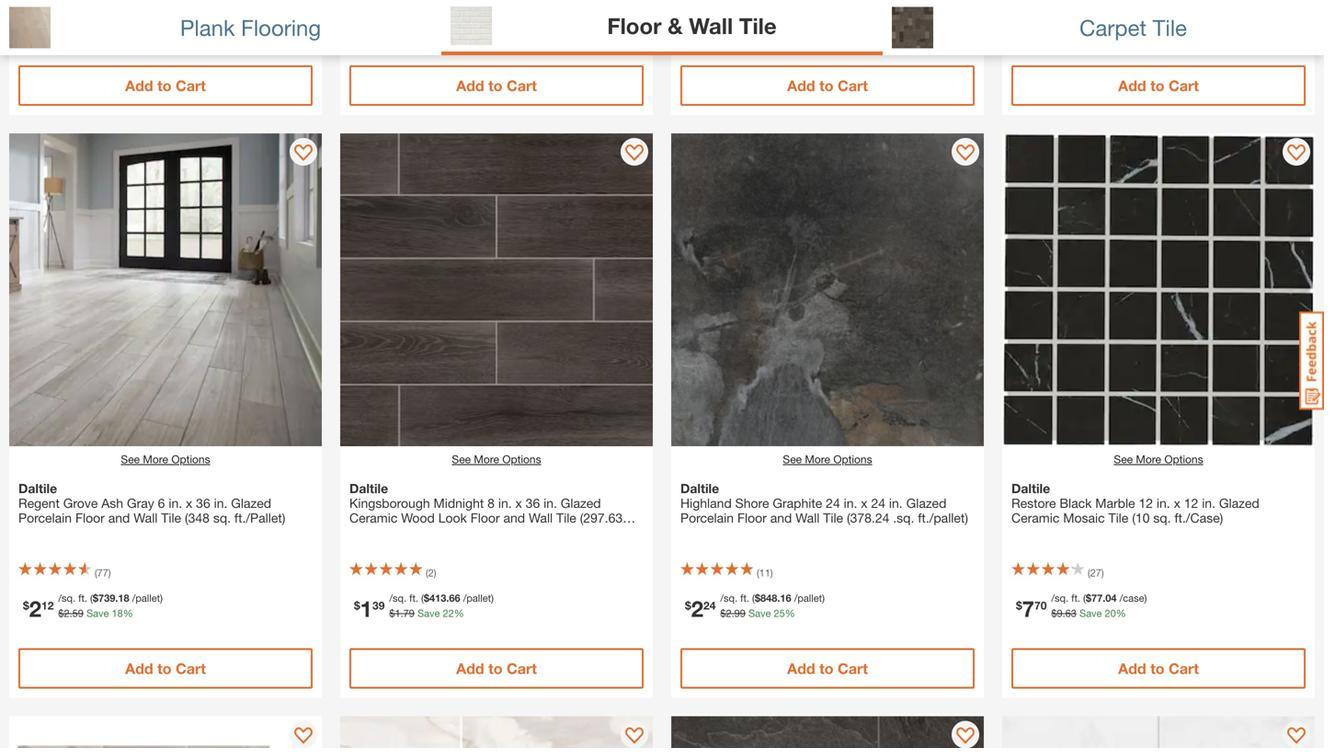 Task type: locate. For each thing, give the bounding box(es) containing it.
12 inside $ 2 12 /sq. ft. ( $ 739 . 18 /pallet ) $ 2 . 59 save 18 %
[[41, 599, 54, 612]]

7 in. from the left
[[1157, 495, 1171, 511]]

/sq. for daltile highland shore graphite 24 in. x 24 in. glazed porcelain floor and wall tile (378.24 .sq. ft./pallet)
[[721, 592, 738, 604]]

save down 413
[[418, 607, 440, 619]]

and
[[108, 510, 130, 525], [504, 510, 525, 525], [771, 510, 793, 525]]

ft. up the 79
[[410, 592, 419, 604]]

( 11 )
[[757, 567, 773, 579]]

more up daltile highland shore graphite 24 in. x 24 in. glazed porcelain floor and wall tile (378.24 .sq. ft./pallet) at bottom right
[[805, 453, 831, 466]]

x right (10
[[1175, 495, 1181, 511]]

ft./case)
[[1175, 510, 1224, 525]]

) up 413
[[434, 567, 437, 579]]

36 right 6
[[196, 495, 210, 511]]

ft. up 63
[[1072, 592, 1081, 604]]

ft./pallet) down kingsborough
[[371, 525, 422, 540]]

x inside the daltile kingsborough midnight 8 in. x 36 in. glazed ceramic wood look floor and wall tile (297.63 sq. ft./pallet)
[[516, 495, 522, 511]]

1 horizontal spatial 77
[[1092, 592, 1103, 604]]

tile right 13
[[740, 12, 777, 38]]

see up midnight
[[452, 453, 471, 466]]

add to cart button up sediment slate black 12 in. x 24 in. porcelain floor and wall tile (13.62 sq. ft./case) image
[[681, 648, 975, 689]]

/case
[[476, 9, 500, 21], [1120, 9, 1145, 21], [1120, 592, 1145, 604]]

ft./pallet) inside daltile regent grove ash gray 6 in. x 36 in. glazed porcelain floor and wall tile (348 sq. ft./pallet)
[[235, 510, 286, 525]]

daltile left black
[[1012, 481, 1051, 496]]

regent grove ash gray 6 in. x 36 in. glazed porcelain floor and wall tile (348 sq. ft./pallet) image
[[9, 133, 322, 446], [9, 133, 322, 446]]

/sq. inside $ 2 12 /sq. ft. ( $ 739 . 18 /pallet ) $ 2 . 59 save 18 %
[[58, 592, 76, 604]]

13
[[726, 24, 738, 36]]

0 vertical spatial 18
[[461, 24, 472, 36]]

36 right 8
[[526, 495, 540, 511]]

x right 8
[[516, 495, 522, 511]]

sq. for 1
[[350, 525, 367, 540]]

ceramic left wood
[[350, 510, 398, 525]]

daltile
[[18, 481, 57, 496], [350, 481, 388, 496], [681, 481, 720, 496], [1012, 481, 1051, 496]]

sq. right (348
[[213, 510, 231, 525]]

1 porcelain from the left
[[18, 510, 72, 525]]

1 ceramic from the left
[[350, 510, 398, 525]]

2 horizontal spatial and
[[771, 510, 793, 525]]

floor inside daltile highland shore graphite 24 in. x 24 in. glazed porcelain floor and wall tile (378.24 .sq. ft./pallet)
[[738, 510, 767, 525]]

%
[[472, 24, 482, 36], [1122, 24, 1132, 36], [123, 607, 133, 619], [454, 607, 464, 619], [785, 607, 796, 619], [1117, 607, 1127, 619]]

3 see more options from the left
[[783, 453, 873, 466]]

wall right 8
[[529, 510, 553, 525]]

save
[[436, 24, 458, 36], [755, 24, 777, 36], [1086, 24, 1108, 36], [86, 607, 109, 619], [418, 607, 440, 619], [749, 607, 771, 619], [1080, 607, 1103, 619]]

wall inside the daltile kingsborough midnight 8 in. x 36 in. glazed ceramic wood look floor and wall tile (297.63 sq. ft./pallet)
[[529, 510, 553, 525]]

/pallet
[[132, 592, 160, 604], [463, 592, 491, 604], [795, 592, 823, 604]]

3 glazed from the left
[[907, 495, 947, 511]]

. inside "/sq. ft. ( $ 94 . 10 /case ) 69 save 30 %"
[[1103, 9, 1106, 21]]

1 horizontal spatial /pallet
[[463, 592, 491, 604]]

2 36 from the left
[[526, 495, 540, 511]]

see more options up 8
[[452, 453, 542, 466]]

options up ft./case)
[[1165, 453, 1204, 466]]

0 vertical spatial 77
[[97, 567, 108, 579]]

2 see from the left
[[452, 453, 471, 466]]

wall inside floor & wall tile button
[[689, 12, 733, 38]]

( left 04
[[1084, 592, 1087, 604]]

1 vertical spatial 77
[[1092, 592, 1103, 604]]

) right 04
[[1145, 592, 1148, 604]]

4 x from the left
[[1175, 495, 1181, 511]]

floor inside daltile regent grove ash gray 6 in. x 36 in. glazed porcelain floor and wall tile (348 sq. ft./pallet)
[[75, 510, 105, 525]]

vettuno bisque 12 in. x 12 in. glazed porcelain brick joint mosaic tile (10.4 sq. ft./case) image
[[9, 716, 322, 748]]

ft. inside '$ 7 70 /sq. ft. ( $ 77 . 04 /case ) $ 9 . 63 save 20 %'
[[1072, 592, 1081, 604]]

/sq. ft. ( $ 94 . 10 /case ) 69 save 30 %
[[1052, 9, 1148, 36]]

1 and from the left
[[108, 510, 130, 525]]

1 glazed from the left
[[231, 495, 272, 511]]

glazed inside the daltile kingsborough midnight 8 in. x 36 in. glazed ceramic wood look floor and wall tile (297.63 sq. ft./pallet)
[[561, 495, 601, 511]]

7
[[29, 12, 41, 39], [1023, 595, 1035, 622]]

brilliance white 3.75 in. x 12 in. porcelain floor and wall tile (6.25 sq. ft./case) image
[[1003, 716, 1316, 748]]

1 see more options from the left
[[121, 453, 210, 466]]

options up daltile highland shore graphite 24 in. x 24 in. glazed porcelain floor and wall tile (378.24 .sq. ft./pallet) at bottom right
[[834, 453, 873, 466]]

2 and from the left
[[504, 510, 525, 525]]

24 left .sq.
[[872, 495, 886, 511]]

/sq. inside "/sq. ft. ( $ 94 . 10 /case ) 69 save 30 %"
[[1052, 9, 1069, 21]]

24
[[826, 495, 841, 511], [872, 495, 886, 511], [704, 599, 716, 612]]

1 horizontal spatial ft./pallet)
[[371, 525, 422, 540]]

add to cart button
[[18, 65, 313, 106], [350, 65, 644, 106], [681, 65, 975, 106], [1012, 65, 1307, 106], [18, 648, 313, 689], [350, 648, 644, 689], [681, 648, 975, 689], [1012, 648, 1307, 689]]

and right shore at the bottom
[[771, 510, 793, 525]]

/sq.
[[721, 9, 738, 21], [1052, 9, 1069, 21], [58, 592, 76, 604], [390, 592, 407, 604], [721, 592, 738, 604], [1052, 592, 1069, 604]]

2 horizontal spatial sq.
[[1154, 510, 1172, 525]]

94
[[1092, 9, 1103, 21]]

to
[[157, 77, 172, 94], [489, 77, 503, 94], [820, 77, 834, 94], [1151, 77, 1165, 94], [157, 660, 172, 677], [489, 660, 503, 677], [820, 660, 834, 677], [1151, 660, 1165, 677]]

sq. inside the daltile kingsborough midnight 8 in. x 36 in. glazed ceramic wood look floor and wall tile (297.63 sq. ft./pallet)
[[350, 525, 367, 540]]

/sq. up the 79
[[390, 592, 407, 604]]

4 glazed from the left
[[1220, 495, 1260, 511]]

( inside the $ 9 58 /sq. ft. ( $ 104 $ 13 49 save
[[753, 9, 755, 21]]

0 horizontal spatial porcelain
[[18, 510, 72, 525]]

2 options from the left
[[503, 453, 542, 466]]

save down the 739
[[86, 607, 109, 619]]

2 /pallet from the left
[[463, 592, 491, 604]]

7 inside '$ 7 70 /sq. ft. ( $ 77 . 04 /case ) $ 9 . 63 save 20 %'
[[1023, 595, 1035, 622]]

tile inside daltile regent grove ash gray 6 in. x 36 in. glazed porcelain floor and wall tile (348 sq. ft./pallet)
[[161, 510, 181, 525]]

0 horizontal spatial /pallet
[[132, 592, 160, 604]]

% for daltile regent grove ash gray 6 in. x 36 in. glazed porcelain floor and wall tile (348 sq. ft./pallet)
[[123, 607, 133, 619]]

highland shore graphite 24 in. x 24 in. glazed porcelain floor and wall tile (378.24 .sq. ft./pallet) image
[[672, 133, 985, 446]]

sq. right (10
[[1154, 510, 1172, 525]]

save down '848'
[[749, 607, 771, 619]]

18 down the 739
[[112, 607, 123, 619]]

1 horizontal spatial 36
[[526, 495, 540, 511]]

1
[[360, 595, 373, 622], [395, 607, 401, 619]]

wall
[[689, 12, 733, 38], [134, 510, 158, 525], [529, 510, 553, 525], [796, 510, 820, 525]]

add to cart button up vailridge relic gold 24 in. x 47 in. glazed ceramic floor and wall tile (372 sq. ft./pallet) image
[[350, 648, 644, 689]]

1 36 from the left
[[196, 495, 210, 511]]

3 x from the left
[[861, 495, 868, 511]]

add to cart for add to cart button underneath carpet tile
[[1119, 77, 1200, 94]]

see up the marble
[[1115, 453, 1134, 466]]

options for 24
[[834, 453, 873, 466]]

1 horizontal spatial 9
[[1058, 607, 1063, 619]]

add to cart button up brilliance white 3.75 in. x 12 in. porcelain floor and wall tile (6.25 sq. ft./case) "image"
[[1012, 648, 1307, 689]]

save inside "$ 1 39 /sq. ft. ( $ 413 . 66 /pallet ) $ 1 . 79 save 22 %"
[[418, 607, 440, 619]]

ft. for daltile restore black marble 12 in. x 12 in. glazed ceramic mosaic tile (10 sq. ft./case)
[[1072, 592, 1081, 604]]

see for 8
[[452, 453, 471, 466]]

25
[[774, 607, 785, 619]]

1 daltile from the left
[[18, 481, 57, 496]]

carpet tile image
[[892, 7, 934, 48]]

/sq. up 13
[[721, 9, 738, 21]]

add to cart for add to cart button underneath 104
[[788, 77, 868, 94]]

and inside the daltile kingsborough midnight 8 in. x 36 in. glazed ceramic wood look floor and wall tile (297.63 sq. ft./pallet)
[[504, 510, 525, 525]]

see more options up daltile restore black marble 12 in. x 12 in. glazed ceramic mosaic tile (10 sq. ft./case)
[[1115, 453, 1204, 466]]

add to cart button up vettuno bisque 12 in. x 12 in. glazed porcelain brick joint mosaic tile (10.4 sq. ft./case) image
[[18, 648, 313, 689]]

black
[[1060, 495, 1092, 511]]

daltile inside the daltile kingsborough midnight 8 in. x 36 in. glazed ceramic wood look floor and wall tile (297.63 sq. ft./pallet)
[[350, 481, 388, 496]]

add to cart for add to cart button on top of vettuno bisque 12 in. x 12 in. glazed porcelain brick joint mosaic tile (10.4 sq. ft./case) image
[[125, 660, 206, 677]]

daltile for kingsborough midnight 8 in. x 36 in. glazed ceramic wood look floor and wall tile (297.63 sq. ft./pallet)
[[350, 481, 388, 496]]

sq.
[[213, 510, 231, 525], [1154, 510, 1172, 525], [350, 525, 367, 540]]

9
[[692, 12, 704, 39], [1058, 607, 1063, 619]]

18 inside 165 . 23 /case save 18 %
[[461, 24, 472, 36]]

options
[[171, 453, 210, 466], [503, 453, 542, 466], [834, 453, 873, 466], [1165, 453, 1204, 466]]

see
[[121, 453, 140, 466], [452, 453, 471, 466], [783, 453, 802, 466], [1115, 453, 1134, 466]]

display image
[[626, 144, 644, 163], [1288, 144, 1307, 163], [626, 727, 644, 746]]

/case right 23 at the left of page
[[476, 9, 500, 21]]

77 left 04
[[1092, 592, 1103, 604]]

2 see more options link from the left
[[452, 451, 542, 467]]

2 x from the left
[[516, 495, 522, 511]]

4 more from the left
[[1137, 453, 1162, 466]]

/sq. inside "$ 1 39 /sq. ft. ( $ 413 . 66 /pallet ) $ 1 . 79 save 22 %"
[[390, 592, 407, 604]]

4 daltile from the left
[[1012, 481, 1051, 496]]

1 see from the left
[[121, 453, 140, 466]]

porcelain
[[18, 510, 72, 525], [681, 510, 734, 525]]

( inside "/sq. ft. ( $ 94 . 10 /case ) 69 save 30 %"
[[1084, 9, 1087, 21]]

more for in.
[[474, 453, 500, 466]]

( inside '$ 7 70 /sq. ft. ( $ 77 . 04 /case ) $ 9 . 63 save 20 %'
[[1084, 592, 1087, 604]]

77 up the 739
[[97, 567, 108, 579]]

graphite
[[773, 495, 823, 511]]

and for 2
[[108, 510, 130, 525]]

/case right 10
[[1120, 9, 1145, 21]]

2
[[428, 567, 434, 579], [29, 595, 41, 622], [692, 595, 704, 622], [64, 607, 70, 619], [726, 607, 732, 619]]

ft./pallet)
[[235, 510, 286, 525], [371, 525, 422, 540]]

/pallet for floor
[[795, 592, 823, 604]]

more
[[143, 453, 168, 466], [474, 453, 500, 466], [805, 453, 831, 466], [1137, 453, 1162, 466]]

70
[[1035, 599, 1047, 612]]

floor left graphite
[[738, 510, 767, 525]]

ft. inside "$ 1 39 /sq. ft. ( $ 413 . 66 /pallet ) $ 1 . 79 save 22 %"
[[410, 592, 419, 604]]

more up daltile restore black marble 12 in. x 12 in. glazed ceramic mosaic tile (10 sq. ft./case)
[[1137, 453, 1162, 466]]

ft. up 49
[[741, 9, 750, 21]]

more up daltile regent grove ash gray 6 in. x 36 in. glazed porcelain floor and wall tile (348 sq. ft./pallet) on the left
[[143, 453, 168, 466]]

tile right the 30
[[1153, 14, 1188, 40]]

10
[[1106, 9, 1117, 21]]

18 right the 739
[[118, 592, 129, 604]]

$
[[755, 9, 761, 21], [1087, 9, 1092, 21], [23, 16, 29, 29], [685, 16, 692, 29], [721, 24, 726, 36], [93, 592, 98, 604], [424, 592, 430, 604], [755, 592, 761, 604], [1087, 592, 1092, 604], [23, 599, 29, 612], [354, 599, 360, 612], [685, 599, 692, 612], [1017, 599, 1023, 612], [58, 607, 64, 619], [390, 607, 395, 619], [721, 607, 726, 619], [1052, 607, 1058, 619]]

3 see more options link from the left
[[783, 451, 873, 467]]

add to cart for add to cart button underneath plank
[[125, 77, 206, 94]]

413
[[430, 592, 447, 604]]

/pallet for porcelain
[[132, 592, 160, 604]]

2 porcelain from the left
[[681, 510, 734, 525]]

wall left 49
[[689, 12, 733, 38]]

( up $ 2 12 /sq. ft. ( $ 739 . 18 /pallet ) $ 2 . 59 save 18 % in the bottom left of the page
[[95, 567, 97, 579]]

(
[[753, 9, 755, 21], [1084, 9, 1087, 21], [95, 567, 97, 579], [426, 567, 428, 579], [757, 567, 760, 579], [1088, 567, 1091, 579], [90, 592, 93, 604], [421, 592, 424, 604], [753, 592, 755, 604], [1084, 592, 1087, 604]]

ft. up 99
[[741, 592, 750, 604]]

daltile left shore at the bottom
[[681, 481, 720, 496]]

36
[[196, 495, 210, 511], [526, 495, 540, 511]]

0 horizontal spatial 24
[[704, 599, 716, 612]]

display image for highland shore graphite 24 in. x 24 in. glazed porcelain floor and wall tile (378.24 .sq. ft./pallet) image on the right of the page
[[957, 144, 975, 163]]

2 for )
[[428, 567, 434, 579]]

0 vertical spatial 7
[[29, 12, 41, 39]]

save inside $ 2 12 /sq. ft. ( $ 739 . 18 /pallet ) $ 2 . 59 save 18 %
[[86, 607, 109, 619]]

12
[[1139, 495, 1154, 511], [1185, 495, 1199, 511], [41, 599, 54, 612]]

3 and from the left
[[771, 510, 793, 525]]

2 daltile from the left
[[350, 481, 388, 496]]

0 vertical spatial 9
[[692, 12, 704, 39]]

2 see more options from the left
[[452, 453, 542, 466]]

ft./pallet) inside the daltile kingsborough midnight 8 in. x 36 in. glazed ceramic wood look floor and wall tile (297.63 sq. ft./pallet)
[[371, 525, 422, 540]]

% inside 165 . 23 /case save 18 %
[[472, 24, 482, 36]]

ceramic left the mosaic at the bottom right of the page
[[1012, 510, 1060, 525]]

9 inside the $ 9 58 /sq. ft. ( $ 104 $ 13 49 save
[[692, 12, 704, 39]]

save inside the $ 9 58 /sq. ft. ( $ 104 $ 13 49 save
[[755, 24, 777, 36]]

16
[[781, 592, 792, 604]]

9 left 63
[[1058, 607, 1063, 619]]

sq. inside daltile regent grove ash gray 6 in. x 36 in. glazed porcelain floor and wall tile (348 sq. ft./pallet)
[[213, 510, 231, 525]]

( inside $ 2 24 /sq. ft. ( $ 848 . 16 /pallet ) $ 2 . 99 save 25 %
[[753, 592, 755, 604]]

3 options from the left
[[834, 453, 873, 466]]

display image
[[294, 144, 313, 163], [957, 144, 975, 163], [294, 727, 313, 746], [957, 727, 975, 746], [1288, 727, 1307, 746]]

see more options link up 8
[[452, 451, 542, 467]]

save down 165
[[436, 24, 458, 36]]

3 /pallet from the left
[[795, 592, 823, 604]]

in.
[[169, 495, 182, 511], [214, 495, 228, 511], [499, 495, 512, 511], [544, 495, 557, 511], [844, 495, 858, 511], [890, 495, 903, 511], [1157, 495, 1171, 511], [1203, 495, 1216, 511]]

see more options for gray
[[121, 453, 210, 466]]

see more options link up daltile highland shore graphite 24 in. x 24 in. glazed porcelain floor and wall tile (378.24 .sq. ft./pallet) at bottom right
[[783, 451, 873, 467]]

options for 12
[[1165, 453, 1204, 466]]

add
[[125, 77, 153, 94], [456, 77, 485, 94], [788, 77, 816, 94], [1119, 77, 1147, 94], [125, 660, 153, 677], [456, 660, 485, 677], [788, 660, 816, 677], [1119, 660, 1147, 677]]

0 horizontal spatial sq.
[[213, 510, 231, 525]]

ft./pallet) for 2
[[235, 510, 286, 525]]

daltile inside daltile highland shore graphite 24 in. x 24 in. glazed porcelain floor and wall tile (378.24 .sq. ft./pallet)
[[681, 481, 720, 496]]

/case inside '$ 7 70 /sq. ft. ( $ 77 . 04 /case ) $ 9 . 63 save 20 %'
[[1120, 592, 1145, 604]]

display image for vettuno bisque 12 in. x 12 in. glazed porcelain brick joint mosaic tile (10.4 sq. ft./case) image
[[294, 727, 313, 746]]

floor
[[608, 12, 662, 38], [75, 510, 105, 525], [471, 510, 500, 525], [738, 510, 767, 525]]

save right 63
[[1080, 607, 1103, 619]]

/pallet inside $ 2 12 /sq. ft. ( $ 739 . 18 /pallet ) $ 2 . 59 save 18 %
[[132, 592, 160, 604]]

x
[[186, 495, 193, 511], [516, 495, 522, 511], [861, 495, 868, 511], [1175, 495, 1181, 511]]

options for x
[[171, 453, 210, 466]]

$ 2 12 /sq. ft. ( $ 739 . 18 /pallet ) $ 2 . 59 save 18 %
[[23, 592, 163, 622]]

daltile left grove
[[18, 481, 57, 496]]

/pallet for look
[[463, 592, 491, 604]]

sq. down kingsborough
[[350, 525, 367, 540]]

9 right &
[[692, 12, 704, 39]]

2 for 12
[[29, 595, 41, 622]]

/sq. for daltile regent grove ash gray 6 in. x 36 in. glazed porcelain floor and wall tile (348 sq. ft./pallet)
[[58, 592, 76, 604]]

ft./pallet) for 1
[[371, 525, 422, 540]]

(297.63
[[580, 510, 623, 525]]

3 more from the left
[[805, 453, 831, 466]]

more for 24
[[805, 453, 831, 466]]

and right grove
[[108, 510, 130, 525]]

0 horizontal spatial 9
[[692, 12, 704, 39]]

flooring
[[241, 14, 321, 40]]

ft. for daltile highland shore graphite 24 in. x 24 in. glazed porcelain floor and wall tile (378.24 .sq. ft./pallet)
[[741, 592, 750, 604]]

save down 104
[[755, 24, 777, 36]]

% inside "/sq. ft. ( $ 94 . 10 /case ) 69 save 30 %"
[[1122, 24, 1132, 36]]

1 more from the left
[[143, 453, 168, 466]]

see more options for in.
[[452, 453, 542, 466]]

&
[[668, 12, 683, 38]]

glazed
[[231, 495, 272, 511], [561, 495, 601, 511], [907, 495, 947, 511], [1220, 495, 1260, 511]]

3 see from the left
[[783, 453, 802, 466]]

glazed inside daltile highland shore graphite 24 in. x 24 in. glazed porcelain floor and wall tile (378.24 .sq. ft./pallet)
[[907, 495, 947, 511]]

1 vertical spatial 7
[[1023, 595, 1035, 622]]

see up graphite
[[783, 453, 802, 466]]

/pallet inside $ 2 24 /sq. ft. ( $ 848 . 16 /pallet ) $ 2 . 99 save 25 %
[[795, 592, 823, 604]]

4 see more options from the left
[[1115, 453, 1204, 466]]

1 horizontal spatial 24
[[826, 495, 841, 511]]

x right 6
[[186, 495, 193, 511]]

% inside $ 2 24 /sq. ft. ( $ 848 . 16 /pallet ) $ 2 . 99 save 25 %
[[785, 607, 796, 619]]

see up 'gray'
[[121, 453, 140, 466]]

ft.
[[741, 9, 750, 21], [1072, 9, 1081, 21], [78, 592, 87, 604], [410, 592, 419, 604], [741, 592, 750, 604], [1072, 592, 1081, 604]]

see more options link up daltile restore black marble 12 in. x 12 in. glazed ceramic mosaic tile (10 sq. ft./case)
[[1115, 451, 1204, 467]]

1 options from the left
[[171, 453, 210, 466]]

1 horizontal spatial 1
[[395, 607, 401, 619]]

) right the 16
[[823, 592, 825, 604]]

18 down 23 at the left of page
[[461, 24, 472, 36]]

2 ceramic from the left
[[1012, 510, 1060, 525]]

more up 8
[[474, 453, 500, 466]]

1 x from the left
[[186, 495, 193, 511]]

floor right look
[[471, 510, 500, 525]]

/sq. inside $ 2 24 /sq. ft. ( $ 848 . 16 /pallet ) $ 2 . 99 save 25 %
[[721, 592, 738, 604]]

/sq. up 59
[[58, 592, 76, 604]]

1 horizontal spatial 7
[[1023, 595, 1035, 622]]

0 horizontal spatial ceramic
[[350, 510, 398, 525]]

) inside $ 2 12 /sq. ft. ( $ 739 . 18 /pallet ) $ 2 . 59 save 18 %
[[160, 592, 163, 604]]

12 left 59
[[41, 599, 54, 612]]

cart
[[176, 77, 206, 94], [507, 77, 537, 94], [838, 77, 868, 94], [1169, 77, 1200, 94], [176, 660, 206, 677], [507, 660, 537, 677], [838, 660, 868, 677], [1169, 660, 1200, 677]]

porcelain left ash
[[18, 510, 72, 525]]

) right 66
[[491, 592, 494, 604]]

see more options link up 6
[[121, 451, 210, 467]]

add to cart
[[125, 77, 206, 94], [456, 77, 537, 94], [788, 77, 868, 94], [1119, 77, 1200, 94], [125, 660, 206, 677], [456, 660, 537, 677], [788, 660, 868, 677], [1119, 660, 1200, 677]]

and inside daltile regent grove ash gray 6 in. x 36 in. glazed porcelain floor and wall tile (348 sq. ft./pallet)
[[108, 510, 130, 525]]

4 options from the left
[[1165, 453, 1204, 466]]

tile left (348
[[161, 510, 181, 525]]

daltile inside daltile restore black marble 12 in. x 12 in. glazed ceramic mosaic tile (10 sq. ft./case)
[[1012, 481, 1051, 496]]

36 inside the daltile kingsborough midnight 8 in. x 36 in. glazed ceramic wood look floor and wall tile (297.63 sq. ft./pallet)
[[526, 495, 540, 511]]

/pallet right the 16
[[795, 592, 823, 604]]

see more options link
[[121, 451, 210, 467], [452, 451, 542, 467], [783, 451, 873, 467], [1115, 451, 1204, 467]]

3 daltile from the left
[[681, 481, 720, 496]]

1 vertical spatial 18
[[118, 592, 129, 604]]

20
[[1105, 607, 1117, 619]]

1 vertical spatial 9
[[1058, 607, 1063, 619]]

( up '$ 7 70 /sq. ft. ( $ 77 . 04 /case ) $ 9 . 63 save 20 %'
[[1088, 567, 1091, 579]]

77
[[97, 567, 108, 579], [1092, 592, 1103, 604]]

5 in. from the left
[[844, 495, 858, 511]]

see more options up 6
[[121, 453, 210, 466]]

1 /pallet from the left
[[132, 592, 160, 604]]

2 horizontal spatial /pallet
[[795, 592, 823, 604]]

see more options
[[121, 453, 210, 466], [452, 453, 542, 466], [783, 453, 873, 466], [1115, 453, 1204, 466]]

( left 104
[[753, 9, 755, 21]]

1 see more options link from the left
[[121, 451, 210, 467]]

4 see more options link from the left
[[1115, 451, 1204, 467]]

/sq. left 94
[[1052, 9, 1069, 21]]

ft. inside $ 2 24 /sq. ft. ( $ 848 . 16 /pallet ) $ 2 . 99 save 25 %
[[741, 592, 750, 604]]

/sq. for daltile restore black marble 12 in. x 12 in. glazed ceramic mosaic tile (10 sq. ft./case)
[[1052, 592, 1069, 604]]

x inside daltile restore black marble 12 in. x 12 in. glazed ceramic mosaic tile (10 sq. ft./case)
[[1175, 495, 1181, 511]]

daltile inside daltile regent grove ash gray 6 in. x 36 in. glazed porcelain floor and wall tile (348 sq. ft./pallet)
[[18, 481, 57, 496]]

0 horizontal spatial ft./pallet)
[[235, 510, 286, 525]]

2 for 24
[[692, 595, 704, 622]]

restore
[[1012, 495, 1057, 511]]

see more options link for gray
[[121, 451, 210, 467]]

% inside $ 2 12 /sq. ft. ( $ 739 . 18 /pallet ) $ 2 . 59 save 18 %
[[123, 607, 133, 619]]

) right 10
[[1145, 9, 1148, 21]]

tile inside daltile highland shore graphite 24 in. x 24 in. glazed porcelain floor and wall tile (378.24 .sq. ft./pallet)
[[824, 510, 844, 525]]

( left 94
[[1084, 9, 1087, 21]]

daltile regent grove ash gray 6 in. x 36 in. glazed porcelain floor and wall tile (348 sq. ft./pallet)
[[18, 481, 286, 525]]

ft./pallet) right (348
[[235, 510, 286, 525]]

% inside '$ 7 70 /sq. ft. ( $ 77 . 04 /case ) $ 9 . 63 save 20 %'
[[1117, 607, 1127, 619]]

1 horizontal spatial ceramic
[[1012, 510, 1060, 525]]

) up the 739
[[108, 567, 111, 579]]

display image for 1
[[626, 144, 644, 163]]

/sq. inside '$ 7 70 /sq. ft. ( $ 77 . 04 /case ) $ 9 . 63 save 20 %'
[[1052, 592, 1069, 604]]

and right 8
[[504, 510, 525, 525]]

( inside $ 2 12 /sq. ft. ( $ 739 . 18 /pallet ) $ 2 . 59 save 18 %
[[90, 592, 93, 604]]

49
[[740, 24, 752, 36]]

( left '848'
[[753, 592, 755, 604]]

1 horizontal spatial sq.
[[350, 525, 367, 540]]

tile
[[740, 12, 777, 38], [1153, 14, 1188, 40], [161, 510, 181, 525], [557, 510, 577, 525], [824, 510, 844, 525], [1109, 510, 1129, 525]]

24 left 99
[[704, 599, 716, 612]]

0 horizontal spatial 12
[[41, 599, 54, 612]]

plank
[[180, 14, 235, 40]]

ft. for daltile kingsborough midnight 8 in. x 36 in. glazed ceramic wood look floor and wall tile (297.63 sq. ft./pallet)
[[410, 592, 419, 604]]

save inside 165 . 23 /case save 18 %
[[436, 24, 458, 36]]

floor left 'gray'
[[75, 510, 105, 525]]

highland
[[681, 495, 732, 511]]

options up the daltile kingsborough midnight 8 in. x 36 in. glazed ceramic wood look floor and wall tile (297.63 sq. ft./pallet)
[[503, 453, 542, 466]]

ft. inside $ 2 12 /sq. ft. ( $ 739 . 18 /pallet ) $ 2 . 59 save 18 %
[[78, 592, 87, 604]]

4 see from the left
[[1115, 453, 1134, 466]]

. inside 165 . 23 /case save 18 %
[[459, 9, 462, 21]]

0 horizontal spatial 7
[[29, 12, 41, 39]]

2 more from the left
[[474, 453, 500, 466]]

and inside daltile highland shore graphite 24 in. x 24 in. glazed porcelain floor and wall tile (378.24 .sq. ft./pallet)
[[771, 510, 793, 525]]

daltile restore black marble 12 in. x 12 in. glazed ceramic mosaic tile (10 sq. ft./case)
[[1012, 481, 1260, 525]]

( 77 )
[[95, 567, 111, 579]]

display image for 7
[[1288, 144, 1307, 163]]

12 right (10
[[1185, 495, 1199, 511]]

ft. up 59
[[78, 592, 87, 604]]

x left .sq.
[[861, 495, 868, 511]]

0 horizontal spatial 36
[[196, 495, 210, 511]]

add to cart for add to cart button on top of vailridge relic gold 24 in. x 47 in. glazed ceramic floor and wall tile (372 sq. ft./pallet) image
[[456, 660, 537, 677]]

ft. inside "/sq. ft. ( $ 94 . 10 /case ) 69 save 30 %"
[[1072, 9, 1081, 21]]

2 glazed from the left
[[561, 495, 601, 511]]

1 horizontal spatial porcelain
[[681, 510, 734, 525]]

floor & wall tile image
[[451, 5, 492, 46]]

165 . 23 /case save 18 %
[[433, 9, 500, 36]]

1 horizontal spatial and
[[504, 510, 525, 525]]

/pallet inside "$ 1 39 /sq. ft. ( $ 413 . 66 /pallet ) $ 1 . 79 save 22 %"
[[463, 592, 491, 604]]

% inside "$ 1 39 /sq. ft. ( $ 413 . 66 /pallet ) $ 1 . 79 save 22 %"
[[454, 607, 464, 619]]

ft. up 69
[[1072, 9, 1081, 21]]

/pallet right the 739
[[132, 592, 160, 604]]

0 horizontal spatial and
[[108, 510, 130, 525]]

add to cart for add to cart button above sediment slate black 12 in. x 24 in. porcelain floor and wall tile (13.62 sq. ft./case) image
[[788, 660, 868, 677]]

12 right the marble
[[1139, 495, 1154, 511]]



Task type: describe. For each thing, give the bounding box(es) containing it.
more for 12
[[1137, 453, 1162, 466]]

2 vertical spatial 18
[[112, 607, 123, 619]]

(348
[[185, 510, 210, 525]]

2 horizontal spatial 12
[[1185, 495, 1199, 511]]

30
[[1111, 24, 1122, 36]]

see for graphite
[[783, 453, 802, 466]]

/case inside 165 . 23 /case save 18 %
[[476, 9, 500, 21]]

kingsborough
[[350, 495, 430, 511]]

look
[[439, 510, 467, 525]]

add to cart for add to cart button above brilliance white 3.75 in. x 12 in. porcelain floor and wall tile (6.25 sq. ft./case) "image"
[[1119, 660, 1200, 677]]

wall inside daltile highland shore graphite 24 in. x 24 in. glazed porcelain floor and wall tile (378.24 .sq. ft./pallet)
[[796, 510, 820, 525]]

see more options link for 12
[[1115, 451, 1204, 467]]

) up '$ 7 70 /sq. ft. ( $ 77 . 04 /case ) $ 9 . 63 save 20 %'
[[1102, 567, 1105, 579]]

1 horizontal spatial 12
[[1139, 495, 1154, 511]]

( up $ 2 24 /sq. ft. ( $ 848 . 16 /pallet ) $ 2 . 99 save 25 %
[[757, 567, 760, 579]]

6
[[158, 495, 165, 511]]

tile inside daltile restore black marble 12 in. x 12 in. glazed ceramic mosaic tile (10 sq. ft./case)
[[1109, 510, 1129, 525]]

8
[[488, 495, 495, 511]]

69
[[1072, 24, 1083, 36]]

4 in. from the left
[[544, 495, 557, 511]]

floor & wall tile
[[608, 12, 777, 38]]

sediment slate black 12 in. x 24 in. porcelain floor and wall tile (13.62 sq. ft./case) image
[[672, 716, 985, 748]]

see more options link for in.
[[452, 451, 542, 467]]

mosaic
[[1064, 510, 1106, 525]]

% for daltile restore black marble 12 in. x 12 in. glazed ceramic mosaic tile (10 sq. ft./case)
[[1117, 607, 1127, 619]]

floor & wall tile button
[[442, 0, 883, 55]]

36 inside daltile regent grove ash gray 6 in. x 36 in. glazed porcelain floor and wall tile (348 sq. ft./pallet)
[[196, 495, 210, 511]]

carpet tile button
[[883, 0, 1325, 55]]

848
[[761, 592, 778, 604]]

) inside "$ 1 39 /sq. ft. ( $ 413 . 66 /pallet ) $ 1 . 79 save 22 %"
[[491, 592, 494, 604]]

display image for brilliance white 3.75 in. x 12 in. porcelain floor and wall tile (6.25 sq. ft./case) "image"
[[1288, 727, 1307, 746]]

see more options link for 24
[[783, 451, 873, 467]]

sq. for 2
[[213, 510, 231, 525]]

ash
[[101, 495, 123, 511]]

see more options for 12
[[1115, 453, 1204, 466]]

see more options for 24
[[783, 453, 873, 466]]

add to cart for add to cart button under floor & wall tile image
[[456, 77, 537, 94]]

porcelain inside daltile highland shore graphite 24 in. x 24 in. glazed porcelain floor and wall tile (378.24 .sq. ft./pallet)
[[681, 510, 734, 525]]

0 horizontal spatial 1
[[360, 595, 373, 622]]

ft. inside the $ 9 58 /sq. ft. ( $ 104 $ 13 49 save
[[741, 9, 750, 21]]

save inside '$ 7 70 /sq. ft. ( $ 77 . 04 /case ) $ 9 . 63 save 20 %'
[[1080, 607, 1103, 619]]

0 horizontal spatial 77
[[97, 567, 108, 579]]

ceramic inside the daltile kingsborough midnight 8 in. x 36 in. glazed ceramic wood look floor and wall tile (297.63 sq. ft./pallet)
[[350, 510, 398, 525]]

99
[[735, 607, 746, 619]]

6 in. from the left
[[890, 495, 903, 511]]

carpet tile
[[1080, 14, 1188, 40]]

restore black marble 12 in. x 12 in. glazed ceramic mosaic tile (10 sq. ft./case) image
[[1003, 133, 1316, 446]]

63
[[1066, 607, 1077, 619]]

regent
[[18, 495, 60, 511]]

59
[[72, 607, 84, 619]]

x inside daltile highland shore graphite 24 in. x 24 in. glazed porcelain floor and wall tile (378.24 .sq. ft./pallet)
[[861, 495, 868, 511]]

2 in. from the left
[[214, 495, 228, 511]]

( 27 )
[[1088, 567, 1105, 579]]

8 in. from the left
[[1203, 495, 1216, 511]]

/case inside "/sq. ft. ( $ 94 . 10 /case ) 69 save 30 %"
[[1120, 9, 1145, 21]]

more for gray
[[143, 453, 168, 466]]

9 inside '$ 7 70 /sq. ft. ( $ 77 . 04 /case ) $ 9 . 63 save 20 %'
[[1058, 607, 1063, 619]]

x inside daltile regent grove ash gray 6 in. x 36 in. glazed porcelain floor and wall tile (348 sq. ft./pallet)
[[186, 495, 193, 511]]

) inside '$ 7 70 /sq. ft. ( $ 77 . 04 /case ) $ 9 . 63 save 20 %'
[[1145, 592, 1148, 604]]

vailridge relic gold 24 in. x 47 in. glazed ceramic floor and wall tile (372 sq. ft./pallet) image
[[340, 716, 653, 748]]

midnight
[[434, 495, 484, 511]]

porcelain inside daltile regent grove ash gray 6 in. x 36 in. glazed porcelain floor and wall tile (348 sq. ft./pallet)
[[18, 510, 72, 525]]

carpet
[[1080, 14, 1147, 40]]

wall inside daltile regent grove ash gray 6 in. x 36 in. glazed porcelain floor and wall tile (348 sq. ft./pallet)
[[134, 510, 158, 525]]

77 inside '$ 7 70 /sq. ft. ( $ 77 . 04 /case ) $ 9 . 63 save 20 %'
[[1092, 592, 1103, 604]]

% for daltile highland shore graphite 24 in. x 24 in. glazed porcelain floor and wall tile (378.24 .sq. ft./pallet)
[[785, 607, 796, 619]]

daltile highland shore graphite 24 in. x 24 in. glazed porcelain floor and wall tile (378.24 .sq. ft./pallet)
[[681, 481, 969, 525]]

/sq. for daltile kingsborough midnight 8 in. x 36 in. glazed ceramic wood look floor and wall tile (297.63 sq. ft./pallet)
[[390, 592, 407, 604]]

add to cart button down plank
[[18, 65, 313, 106]]

(10
[[1133, 510, 1150, 525]]

sq. inside daltile restore black marble 12 in. x 12 in. glazed ceramic mosaic tile (10 sq. ft./case)
[[1154, 510, 1172, 525]]

plank flooring image
[[9, 7, 51, 48]]

daltile kingsborough midnight 8 in. x 36 in. glazed ceramic wood look floor and wall tile (297.63 sq. ft./pallet)
[[350, 481, 623, 540]]

see for marble
[[1115, 453, 1134, 466]]

ft./pallet)
[[918, 510, 969, 525]]

daltile for regent grove ash gray 6 in. x 36 in. glazed porcelain floor and wall tile (348 sq. ft./pallet)
[[18, 481, 57, 496]]

wood
[[401, 510, 435, 525]]

( inside "$ 1 39 /sq. ft. ( $ 413 . 66 /pallet ) $ 1 . 79 save 22 %"
[[421, 592, 424, 604]]

floor inside floor & wall tile button
[[608, 12, 662, 38]]

add to cart button down 104
[[681, 65, 975, 106]]

% for daltile kingsborough midnight 8 in. x 36 in. glazed ceramic wood look floor and wall tile (297.63 sq. ft./pallet)
[[454, 607, 464, 619]]

shore
[[736, 495, 770, 511]]

74
[[41, 16, 54, 29]]

display image for sediment slate black 12 in. x 24 in. porcelain floor and wall tile (13.62 sq. ft./case) image
[[957, 727, 975, 746]]

11
[[760, 567, 771, 579]]

add to cart button down carpet tile
[[1012, 65, 1307, 106]]

kingsborough midnight 8 in. x 36 in. glazed ceramic wood look floor and wall tile (297.63 sq. ft./pallet) image
[[340, 133, 653, 446]]

) up '848'
[[771, 567, 773, 579]]

and for 1
[[504, 510, 525, 525]]

$ 2 24 /sq. ft. ( $ 848 . 16 /pallet ) $ 2 . 99 save 25 %
[[685, 592, 825, 622]]

grove
[[63, 495, 98, 511]]

see for ash
[[121, 453, 140, 466]]

ceramic inside daltile restore black marble 12 in. x 12 in. glazed ceramic mosaic tile (10 sq. ft./case)
[[1012, 510, 1060, 525]]

( 2 )
[[426, 567, 437, 579]]

7 for $ 7 70 /sq. ft. ( $ 77 . 04 /case ) $ 9 . 63 save 20 %
[[1023, 595, 1035, 622]]

04
[[1106, 592, 1117, 604]]

feedback link image
[[1300, 311, 1325, 410]]

(378.24
[[847, 510, 890, 525]]

gray
[[127, 495, 154, 511]]

$ 7 70 /sq. ft. ( $ 77 . 04 /case ) $ 9 . 63 save 20 %
[[1017, 592, 1148, 622]]

165
[[442, 9, 459, 21]]

.sq.
[[894, 510, 915, 525]]

1 in. from the left
[[169, 495, 182, 511]]

$ 7 74
[[23, 12, 54, 39]]

3 in. from the left
[[499, 495, 512, 511]]

$ 1 39 /sq. ft. ( $ 413 . 66 /pallet ) $ 1 . 79 save 22 %
[[354, 592, 494, 622]]

7 for $ 7 74
[[29, 12, 41, 39]]

) inside "/sq. ft. ( $ 94 . 10 /case ) 69 save 30 %"
[[1145, 9, 1148, 21]]

$ inside $ 7 74
[[23, 16, 29, 29]]

66
[[449, 592, 461, 604]]

floor inside the daltile kingsborough midnight 8 in. x 36 in. glazed ceramic wood look floor and wall tile (297.63 sq. ft./pallet)
[[471, 510, 500, 525]]

39
[[373, 599, 385, 612]]

tile inside the daltile kingsborough midnight 8 in. x 36 in. glazed ceramic wood look floor and wall tile (297.63 sq. ft./pallet)
[[557, 510, 577, 525]]

739
[[98, 592, 115, 604]]

daltile for highland shore graphite 24 in. x 24 in. glazed porcelain floor and wall tile (378.24 .sq. ft./pallet)
[[681, 481, 720, 496]]

58
[[704, 16, 716, 29]]

ft. for daltile regent grove ash gray 6 in. x 36 in. glazed porcelain floor and wall tile (348 sq. ft./pallet)
[[78, 592, 87, 604]]

marble
[[1096, 495, 1136, 511]]

24 inside $ 2 24 /sq. ft. ( $ 848 . 16 /pallet ) $ 2 . 99 save 25 %
[[704, 599, 716, 612]]

27
[[1091, 567, 1102, 579]]

22
[[443, 607, 454, 619]]

23
[[462, 9, 473, 21]]

glazed inside daltile restore black marble 12 in. x 12 in. glazed ceramic mosaic tile (10 sq. ft./case)
[[1220, 495, 1260, 511]]

add to cart button down floor & wall tile image
[[350, 65, 644, 106]]

2 horizontal spatial 24
[[872, 495, 886, 511]]

79
[[404, 607, 415, 619]]

$ inside "/sq. ft. ( $ 94 . 10 /case ) 69 save 30 %"
[[1087, 9, 1092, 21]]

plank flooring
[[180, 14, 321, 40]]

$ 9 58 /sq. ft. ( $ 104 $ 13 49 save
[[685, 9, 778, 39]]

( up "$ 1 39 /sq. ft. ( $ 413 . 66 /pallet ) $ 1 . 79 save 22 %"
[[426, 567, 428, 579]]

plank flooring button
[[0, 0, 442, 55]]

options for in.
[[503, 453, 542, 466]]

glazed inside daltile regent grove ash gray 6 in. x 36 in. glazed porcelain floor and wall tile (348 sq. ft./pallet)
[[231, 495, 272, 511]]

save inside "/sq. ft. ( $ 94 . 10 /case ) 69 save 30 %"
[[1086, 24, 1108, 36]]

/sq. inside the $ 9 58 /sq. ft. ( $ 104 $ 13 49 save
[[721, 9, 738, 21]]

) inside $ 2 24 /sq. ft. ( $ 848 . 16 /pallet ) $ 2 . 99 save 25 %
[[823, 592, 825, 604]]

daltile for restore black marble 12 in. x 12 in. glazed ceramic mosaic tile (10 sq. ft./case)
[[1012, 481, 1051, 496]]

save inside $ 2 24 /sq. ft. ( $ 848 . 16 /pallet ) $ 2 . 99 save 25 %
[[749, 607, 771, 619]]

104
[[761, 9, 778, 21]]



Task type: vqa. For each thing, say whether or not it's contained in the screenshot.
Wall inside the Daltile Highland Shore Graphite 24 in. x 24 in. Glazed Porcelain Floor and Wall Tile (378.24 .sq. ft./pallet)
yes



